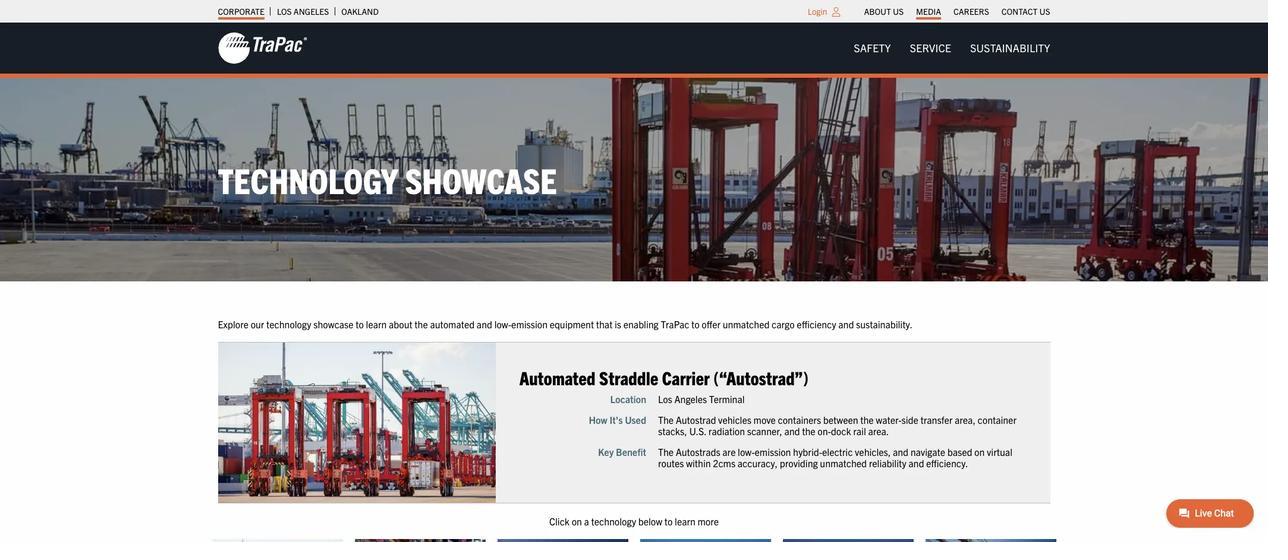 Task type: locate. For each thing, give the bounding box(es) containing it.
1 horizontal spatial unmatched
[[820, 458, 867, 470]]

low-
[[494, 319, 511, 331], [738, 446, 755, 458]]

1 horizontal spatial angeles
[[674, 393, 707, 405]]

media link
[[916, 3, 941, 20]]

1 horizontal spatial us
[[1040, 6, 1050, 17]]

click on a technology below to learn more
[[549, 516, 719, 528]]

our
[[251, 319, 264, 331]]

0 vertical spatial technology
[[266, 319, 311, 331]]

0 vertical spatial angeles
[[294, 6, 329, 17]]

oakland link
[[341, 3, 379, 20]]

emission
[[511, 319, 548, 331], [755, 446, 791, 458]]

los angeles link
[[277, 3, 329, 20]]

angeles for los angeles terminal
[[674, 393, 707, 405]]

about
[[864, 6, 891, 17]]

0 horizontal spatial us
[[893, 6, 904, 17]]

to right below
[[665, 516, 673, 528]]

service link
[[901, 36, 961, 60]]

angeles up autostrad
[[674, 393, 707, 405]]

cargo
[[772, 319, 795, 331]]

water-
[[876, 414, 901, 426]]

learn
[[366, 319, 387, 331], [675, 516, 696, 528]]

about us link
[[864, 3, 904, 20]]

1 vertical spatial menu bar
[[844, 36, 1060, 60]]

based
[[947, 446, 972, 458]]

the left "on-"
[[802, 425, 815, 437]]

1 vertical spatial low-
[[738, 446, 755, 458]]

automated
[[430, 319, 475, 331]]

1 vertical spatial trapac los angeles automated straddle carrier image
[[212, 540, 343, 543]]

container
[[978, 414, 1016, 426]]

side
[[901, 414, 918, 426]]

trapac los angeles automated radiation scanning image
[[783, 540, 914, 543]]

and right reliability
[[908, 458, 924, 470]]

and
[[477, 319, 492, 331], [838, 319, 854, 331], [784, 425, 800, 437], [893, 446, 908, 458], [908, 458, 924, 470]]

unmatched down dock on the right bottom of the page
[[820, 458, 867, 470]]

1 horizontal spatial to
[[665, 516, 673, 528]]

on
[[974, 446, 984, 458], [572, 516, 582, 528]]

0 horizontal spatial emission
[[511, 319, 548, 331]]

corporate link
[[218, 3, 265, 20]]

0 vertical spatial emission
[[511, 319, 548, 331]]

us for contact us
[[1040, 6, 1050, 17]]

on left the a
[[572, 516, 582, 528]]

trapac los angeles automated stacking crane image
[[355, 540, 485, 543]]

us right about
[[893, 6, 904, 17]]

0 horizontal spatial angeles
[[294, 6, 329, 17]]

menu bar
[[858, 3, 1057, 20], [844, 36, 1060, 60]]

the right about at bottom
[[415, 319, 428, 331]]

to right showcase
[[356, 319, 364, 331]]

menu bar up service
[[858, 3, 1057, 20]]

1 vertical spatial the
[[658, 446, 673, 458]]

rail
[[853, 425, 866, 437]]

showcase
[[405, 158, 557, 202]]

service
[[910, 41, 951, 55]]

angeles left oakland
[[294, 6, 329, 17]]

0 horizontal spatial low-
[[494, 319, 511, 331]]

to left offer
[[692, 319, 700, 331]]

angeles for los angeles
[[294, 6, 329, 17]]

learn left about at bottom
[[366, 319, 387, 331]]

automated
[[519, 366, 595, 389]]

and up hybrid-
[[784, 425, 800, 437]]

radiation
[[708, 425, 745, 437]]

click
[[549, 516, 570, 528]]

menu bar down careers link
[[844, 36, 1060, 60]]

technology right the a
[[591, 516, 636, 528]]

emission left "equipment"
[[511, 319, 548, 331]]

los
[[277, 6, 292, 17], [658, 393, 672, 405]]

showcase
[[313, 319, 354, 331]]

1 vertical spatial technology
[[591, 516, 636, 528]]

0 vertical spatial unmatched
[[723, 319, 770, 331]]

low- right are
[[738, 446, 755, 458]]

stacks,
[[658, 425, 687, 437]]

0 vertical spatial on
[[974, 446, 984, 458]]

the
[[415, 319, 428, 331], [860, 414, 874, 426], [802, 425, 815, 437]]

transfer
[[920, 414, 952, 426]]

2 horizontal spatial to
[[692, 319, 700, 331]]

0 vertical spatial menu bar
[[858, 3, 1057, 20]]

efficiency
[[797, 319, 836, 331]]

the left water-
[[860, 414, 874, 426]]

key benefit
[[598, 446, 646, 458]]

a
[[584, 516, 589, 528]]

0 vertical spatial learn
[[366, 319, 387, 331]]

scanner,
[[747, 425, 782, 437]]

on inside the autostrads are low-emission hybrid-electric vehicles, and navigate based on virtual routes within 2cms accuracy, providing unmatched reliability and efficiency.
[[974, 446, 984, 458]]

more
[[698, 516, 719, 528]]

los down automated straddle carrier ("autostrad")
[[658, 393, 672, 405]]

technology
[[218, 158, 398, 202]]

the inside the autostrads are low-emission hybrid-electric vehicles, and navigate based on virtual routes within 2cms accuracy, providing unmatched reliability and efficiency.
[[658, 446, 673, 458]]

us right contact
[[1040, 6, 1050, 17]]

corporate
[[218, 6, 265, 17]]

1 horizontal spatial on
[[974, 446, 984, 458]]

and right automated
[[477, 319, 492, 331]]

2 the from the top
[[658, 446, 673, 458]]

unmatched
[[723, 319, 770, 331], [820, 458, 867, 470]]

angeles
[[294, 6, 329, 17], [674, 393, 707, 405]]

emission down scanner,
[[755, 446, 791, 458]]

on right based
[[974, 446, 984, 458]]

benefit
[[616, 446, 646, 458]]

1 horizontal spatial emission
[[755, 446, 791, 458]]

emission inside the autostrads are low-emission hybrid-electric vehicles, and navigate based on virtual routes within 2cms accuracy, providing unmatched reliability and efficiency.
[[755, 446, 791, 458]]

login
[[808, 6, 827, 17]]

oakland
[[341, 6, 379, 17]]

angeles inside automated straddle carrier ("autostrad") main content
[[674, 393, 707, 405]]

los up corporate image on the top left
[[277, 6, 292, 17]]

automated straddle carrier ("autostrad") main content
[[206, 318, 1268, 543]]

technology right our
[[266, 319, 311, 331]]

1 horizontal spatial los
[[658, 393, 672, 405]]

between
[[823, 414, 858, 426]]

1 vertical spatial angeles
[[674, 393, 707, 405]]

learn left more
[[675, 516, 696, 528]]

technology showcase
[[218, 158, 557, 202]]

0 vertical spatial the
[[658, 414, 673, 426]]

how
[[589, 414, 607, 426]]

area,
[[955, 414, 975, 426]]

the left autostrad
[[658, 414, 673, 426]]

trapac los angeles automated straddle carrier image
[[218, 343, 495, 503], [212, 540, 343, 543]]

about us
[[864, 6, 904, 17]]

los inside automated straddle carrier ("autostrad") main content
[[658, 393, 672, 405]]

0 horizontal spatial on
[[572, 516, 582, 528]]

1 vertical spatial emission
[[755, 446, 791, 458]]

u.s.
[[689, 425, 706, 437]]

0 horizontal spatial to
[[356, 319, 364, 331]]

1 vertical spatial unmatched
[[820, 458, 867, 470]]

menu bar containing safety
[[844, 36, 1060, 60]]

the inside the autostrad vehicles move containers between the water-side transfer area, container stacks, u.s. radiation scanner, and the on-dock rail area.
[[658, 414, 673, 426]]

below
[[638, 516, 662, 528]]

that
[[596, 319, 613, 331]]

1 horizontal spatial low-
[[738, 446, 755, 458]]

location
[[610, 393, 646, 405]]

0 horizontal spatial los
[[277, 6, 292, 17]]

0 horizontal spatial the
[[415, 319, 428, 331]]

us
[[893, 6, 904, 17], [1040, 6, 1050, 17]]

1 vertical spatial learn
[[675, 516, 696, 528]]

to
[[356, 319, 364, 331], [692, 319, 700, 331], [665, 516, 673, 528]]

2 horizontal spatial the
[[860, 414, 874, 426]]

trapac
[[661, 319, 689, 331]]

the down 'stacks,'
[[658, 446, 673, 458]]

1 horizontal spatial technology
[[591, 516, 636, 528]]

the
[[658, 414, 673, 426], [658, 446, 673, 458]]

los for los angeles terminal
[[658, 393, 672, 405]]

move
[[753, 414, 776, 426]]

1 us from the left
[[893, 6, 904, 17]]

1 vertical spatial on
[[572, 516, 582, 528]]

contact
[[1002, 6, 1038, 17]]

1 the from the top
[[658, 414, 673, 426]]

los angeles
[[277, 6, 329, 17]]

low- right automated
[[494, 319, 511, 331]]

autostrad
[[676, 414, 716, 426]]

careers
[[954, 6, 989, 17]]

technology
[[266, 319, 311, 331], [591, 516, 636, 528]]

media
[[916, 6, 941, 17]]

0 horizontal spatial unmatched
[[723, 319, 770, 331]]

1 vertical spatial los
[[658, 393, 672, 405]]

unmatched right offer
[[723, 319, 770, 331]]

within
[[686, 458, 711, 470]]

2 us from the left
[[1040, 6, 1050, 17]]

equipment
[[550, 319, 594, 331]]

0 vertical spatial los
[[277, 6, 292, 17]]



Task type: vqa. For each thing, say whether or not it's contained in the screenshot.
2006
no



Task type: describe. For each thing, give the bounding box(es) containing it.
sustainability link
[[961, 36, 1060, 60]]

about
[[389, 319, 412, 331]]

efficiency.
[[926, 458, 968, 470]]

on-
[[817, 425, 831, 437]]

providing
[[780, 458, 818, 470]]

contact us link
[[1002, 3, 1050, 20]]

straddle
[[599, 366, 658, 389]]

carrier
[[662, 366, 709, 389]]

los angeles terminal
[[658, 393, 744, 405]]

2cms
[[713, 458, 735, 470]]

the autostrad vehicles move containers between the water-side transfer area, container stacks, u.s. radiation scanner, and the on-dock rail area.
[[658, 414, 1016, 437]]

sustainability
[[970, 41, 1050, 55]]

used
[[625, 414, 646, 426]]

containers
[[778, 414, 821, 426]]

key
[[598, 446, 613, 458]]

routes
[[658, 458, 684, 470]]

us for about us
[[893, 6, 904, 17]]

electric
[[822, 446, 853, 458]]

0 horizontal spatial learn
[[366, 319, 387, 331]]

low- inside the autostrads are low-emission hybrid-electric vehicles, and navigate based on virtual routes within 2cms accuracy, providing unmatched reliability and efficiency.
[[738, 446, 755, 458]]

and right 'efficiency'
[[838, 319, 854, 331]]

and left navigate
[[893, 446, 908, 458]]

careers link
[[954, 3, 989, 20]]

safety link
[[844, 36, 901, 60]]

explore
[[218, 319, 249, 331]]

0 horizontal spatial technology
[[266, 319, 311, 331]]

login link
[[808, 6, 827, 17]]

enabling
[[624, 319, 659, 331]]

1 horizontal spatial learn
[[675, 516, 696, 528]]

the for the autostrads are low-emission hybrid-electric vehicles, and navigate based on virtual routes within 2cms accuracy, providing unmatched reliability and efficiency.
[[658, 446, 673, 458]]

terminal
[[709, 393, 744, 405]]

virtual
[[987, 446, 1012, 458]]

dock
[[831, 425, 851, 437]]

contact us
[[1002, 6, 1050, 17]]

is
[[615, 319, 621, 331]]

the for the autostrad vehicles move containers between the water-side transfer area, container stacks, u.s. radiation scanner, and the on-dock rail area.
[[658, 414, 673, 426]]

the autostrads are low-emission hybrid-electric vehicles, and navigate based on virtual routes within 2cms accuracy, providing unmatched reliability and efficiency.
[[658, 446, 1012, 470]]

accuracy,
[[737, 458, 777, 470]]

area.
[[868, 425, 889, 437]]

are
[[722, 446, 735, 458]]

0 vertical spatial trapac los angeles automated straddle carrier image
[[218, 343, 495, 503]]

light image
[[832, 7, 840, 17]]

offer
[[702, 319, 721, 331]]

hybrid-
[[793, 446, 822, 458]]

how it's used
[[589, 414, 646, 426]]

reliability
[[869, 458, 906, 470]]

explore our technology showcase to learn about the automated and low-emission equipment that is enabling trapac to offer unmatched cargo efficiency and sustainability.
[[218, 319, 913, 331]]

vehicles,
[[855, 446, 891, 458]]

safety
[[854, 41, 891, 55]]

0 vertical spatial low-
[[494, 319, 511, 331]]

los for los angeles
[[277, 6, 292, 17]]

autostrads
[[676, 446, 720, 458]]

automated straddle carrier ("autostrad")
[[519, 366, 808, 389]]

menu bar containing about us
[[858, 3, 1057, 20]]

sustainability.
[[856, 319, 913, 331]]

and inside the autostrad vehicles move containers between the water-side transfer area, container stacks, u.s. radiation scanner, and the on-dock rail area.
[[784, 425, 800, 437]]

it's
[[609, 414, 622, 426]]

1 horizontal spatial the
[[802, 425, 815, 437]]

navigate
[[910, 446, 945, 458]]

("autostrad")
[[713, 366, 808, 389]]

corporate image
[[218, 32, 307, 65]]

vehicles
[[718, 414, 751, 426]]

unmatched inside the autostrads are low-emission hybrid-electric vehicles, and navigate based on virtual routes within 2cms accuracy, providing unmatched reliability and efficiency.
[[820, 458, 867, 470]]



